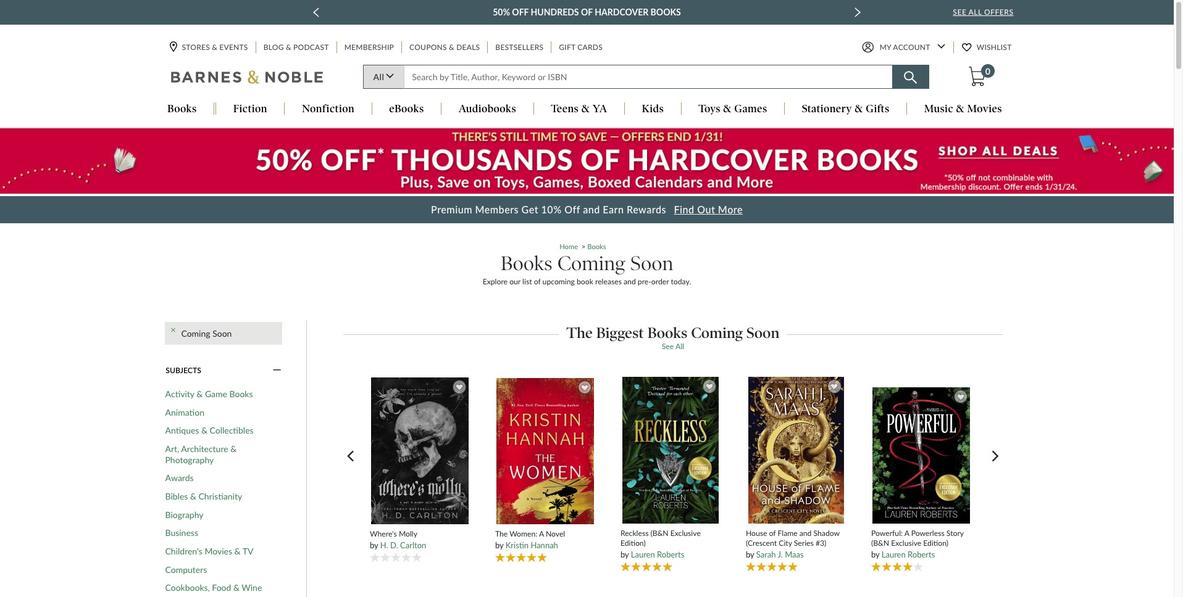 Task type: locate. For each thing, give the bounding box(es) containing it.
by down reckless
[[620, 550, 629, 560]]

2 edition) from the left
[[923, 539, 948, 548]]

(b&n down powerful:
[[871, 539, 889, 548]]

business
[[165, 528, 198, 539]]

stores
[[182, 43, 210, 52]]

a up the hannah
[[539, 530, 544, 539]]

hannah
[[531, 541, 558, 551]]

0 horizontal spatial movies
[[205, 546, 232, 557]]

1 vertical spatial of
[[534, 277, 541, 287]]

& for christianity
[[190, 491, 196, 502]]

reckless (b&n exclusive edition) by lauren roberts
[[620, 529, 701, 560]]

& left tv
[[234, 546, 241, 557]]

teens
[[551, 103, 579, 115]]

art, architecture & photography link
[[165, 444, 267, 466]]

0 vertical spatial and
[[583, 204, 600, 216]]

antiques & collectibles link
[[165, 426, 254, 437]]

0 horizontal spatial the
[[495, 530, 508, 539]]

off right 10%
[[564, 204, 580, 216]]

1 lauren from the left
[[631, 550, 655, 560]]

Search by Title, Author, Keyword or ISBN text field
[[404, 65, 893, 89]]

powerful: a powerless story (b&n exclusive edition) link
[[871, 529, 972, 548]]

books inside activity & game books link
[[229, 389, 253, 400]]

the for women:
[[495, 530, 508, 539]]

coming soon link
[[181, 328, 232, 339]]

blog
[[263, 43, 284, 52]]

exclusive down powerful:
[[891, 539, 921, 548]]

soon inside the books coming soon explore our list of upcoming book releases and pre-order today.
[[630, 252, 673, 276]]

0 vertical spatial the
[[567, 324, 593, 342]]

previous slide / item image
[[313, 7, 319, 17]]

books link
[[587, 242, 606, 250]]

roberts inside reckless (b&n exclusive edition) by lauren roberts
[[657, 550, 684, 560]]

(b&n inside powerful: a powerless story (b&n exclusive edition) by lauren roberts
[[871, 539, 889, 548]]

fiction
[[233, 103, 267, 115]]

h.
[[380, 541, 388, 551]]

& right bibles
[[190, 491, 196, 502]]

& left deals
[[449, 43, 454, 52]]

ya
[[593, 103, 607, 115]]

0 vertical spatial all
[[969, 7, 982, 17]]

0 horizontal spatial a
[[539, 530, 544, 539]]

& left ya
[[581, 103, 590, 115]]

by inside house of flame and shadow (crescent city series #3) by sarah j. maas
[[746, 550, 754, 560]]

1 horizontal spatial lauren
[[882, 550, 906, 560]]

1 horizontal spatial a
[[904, 529, 909, 539]]

2 vertical spatial all
[[675, 342, 684, 351]]

collectibles
[[210, 426, 254, 436]]

my account
[[880, 43, 930, 52]]

0 vertical spatial off
[[512, 7, 529, 17]]

off right 50%
[[512, 7, 529, 17]]

order
[[651, 277, 669, 287]]

by inside where's molly by h. d. carlton
[[370, 541, 378, 551]]

2 vertical spatial of
[[769, 529, 776, 539]]

hardcover
[[595, 7, 648, 17]]

of up (crescent
[[769, 529, 776, 539]]

& right music
[[956, 103, 965, 115]]

game
[[205, 389, 227, 400]]

house
[[746, 529, 767, 539]]

50% off hundreds of hardcover books
[[493, 7, 681, 17]]

the left biggest
[[567, 324, 593, 342]]

1 roberts from the left
[[657, 550, 684, 560]]

the for biggest
[[567, 324, 593, 342]]

2 lauren from the left
[[882, 550, 906, 560]]

user image
[[862, 42, 873, 53]]

premium members get 10% off and earn rewards find out more
[[431, 204, 743, 216]]

and left pre-
[[624, 277, 636, 287]]

and inside house of flame and shadow (crescent city series #3) by sarah j. maas
[[799, 529, 812, 539]]

shadow
[[814, 529, 840, 539]]

1 horizontal spatial see
[[953, 7, 967, 17]]

books inside books button
[[167, 103, 197, 115]]

& inside art, architecture & photography
[[230, 444, 237, 455]]

of inside the books coming soon explore our list of upcoming book releases and pre-order today.
[[534, 277, 541, 287]]

by left kristin
[[495, 541, 503, 551]]

1 horizontal spatial lauren roberts link
[[882, 550, 935, 560]]

activity & game books link
[[165, 389, 253, 400]]

0 vertical spatial of
[[581, 7, 593, 17]]

coupons
[[409, 43, 447, 52]]

cookbooks, food & wine
[[165, 583, 262, 594]]

and
[[583, 204, 600, 216], [624, 277, 636, 287], [799, 529, 812, 539]]

gift cards link
[[558, 42, 604, 53]]

roberts
[[657, 550, 684, 560], [908, 550, 935, 560]]

all inside the biggest books coming soon see all
[[675, 342, 684, 351]]

1 horizontal spatial soon
[[630, 252, 673, 276]]

50% off hundreds of hardcover books link
[[493, 5, 681, 20]]

& for podcast
[[286, 43, 291, 52]]

2 lauren roberts link from the left
[[882, 550, 935, 560]]

movies
[[967, 103, 1002, 115], [205, 546, 232, 557]]

edition) inside reckless (b&n exclusive edition) by lauren roberts
[[620, 539, 646, 548]]

off
[[512, 7, 529, 17], [564, 204, 580, 216]]

&
[[212, 43, 217, 52], [286, 43, 291, 52], [449, 43, 454, 52], [581, 103, 590, 115], [723, 103, 732, 115], [855, 103, 863, 115], [956, 103, 965, 115], [197, 389, 203, 400], [201, 426, 207, 436], [230, 444, 237, 455], [190, 491, 196, 502], [234, 546, 241, 557], [233, 583, 240, 594]]

0 horizontal spatial lauren roberts link
[[631, 550, 684, 560]]

reckless (b&n exclusive edition) image
[[622, 377, 719, 525]]

by inside the women: a novel by kristin hannah
[[495, 541, 503, 551]]

lauren roberts link
[[631, 550, 684, 560], [882, 550, 935, 560]]

0 vertical spatial movies
[[967, 103, 1002, 115]]

& for collectibles
[[201, 426, 207, 436]]

(b&n right reckless
[[651, 529, 669, 539]]

1 horizontal spatial the
[[567, 324, 593, 342]]

0 horizontal spatial of
[[534, 277, 541, 287]]

0 horizontal spatial roberts
[[657, 550, 684, 560]]

bibles
[[165, 491, 188, 502]]

of right hundreds
[[581, 7, 593, 17]]

None field
[[404, 65, 893, 89]]

flame
[[778, 529, 798, 539]]

antiques
[[165, 426, 199, 436]]

by left h.
[[370, 541, 378, 551]]

awards
[[165, 473, 194, 484]]

where's molly by h. d. carlton
[[370, 530, 426, 551]]

awards link
[[165, 473, 194, 484]]

2 vertical spatial and
[[799, 529, 812, 539]]

a right powerful:
[[904, 529, 909, 539]]

the up kristin
[[495, 530, 508, 539]]

edition) down "powerless"
[[923, 539, 948, 548]]

2 roberts from the left
[[908, 550, 935, 560]]

by inside reckless (b&n exclusive edition) by lauren roberts
[[620, 550, 629, 560]]

wine
[[242, 583, 262, 594]]

children's movies & tv
[[165, 546, 253, 557]]

2 horizontal spatial and
[[799, 529, 812, 539]]

1 vertical spatial off
[[564, 204, 580, 216]]

2 horizontal spatial all
[[969, 7, 982, 17]]

1 horizontal spatial of
[[581, 7, 593, 17]]

0 horizontal spatial exclusive
[[670, 529, 701, 539]]

soon inside the biggest books coming soon see all
[[747, 324, 779, 342]]

books coming soon main content
[[0, 128, 1174, 598]]

membership
[[344, 43, 394, 52]]

& right stores
[[212, 43, 217, 52]]

bibles & christianity
[[165, 491, 242, 502]]

1 horizontal spatial (b&n
[[871, 539, 889, 548]]

coming inside the biggest books coming soon see all
[[691, 324, 743, 342]]

the inside the biggest books coming soon see all
[[567, 324, 593, 342]]

& down collectibles on the bottom left of the page
[[230, 444, 237, 455]]

1 lauren roberts link from the left
[[631, 550, 684, 560]]

1 horizontal spatial exclusive
[[891, 539, 921, 548]]

biography link
[[165, 510, 204, 521]]

roberts down powerful: a powerless story (b&n exclusive edition) link
[[908, 550, 935, 560]]

& left game
[[197, 389, 203, 400]]

house of flame and shadow (crescent city series #3) by sarah j. maas
[[746, 529, 840, 560]]

lauren down powerful:
[[882, 550, 906, 560]]

& for gifts
[[855, 103, 863, 115]]

fiction button
[[216, 103, 284, 116]]

my
[[880, 43, 891, 52]]

0 horizontal spatial see
[[662, 342, 674, 351]]

1 horizontal spatial and
[[624, 277, 636, 287]]

0 horizontal spatial off
[[512, 7, 529, 17]]

d.
[[390, 541, 398, 551]]

& right toys
[[723, 103, 732, 115]]

and up series
[[799, 529, 812, 539]]

roberts inside powerful: a powerless story (b&n exclusive edition) by lauren roberts
[[908, 550, 935, 560]]

bestsellers link
[[494, 42, 545, 53]]

the women: a novel image
[[496, 378, 595, 525]]

explore
[[483, 277, 508, 287]]

0 horizontal spatial (b&n
[[651, 529, 669, 539]]

powerful: a powerless story (b&n exclusive edition) image
[[872, 387, 971, 525]]

exclusive
[[670, 529, 701, 539], [891, 539, 921, 548]]

1 horizontal spatial off
[[564, 204, 580, 216]]

deals
[[456, 43, 480, 52]]

lauren roberts link down powerful: a powerless story (b&n exclusive edition) link
[[882, 550, 935, 560]]

reckless (b&n exclusive edition) link
[[620, 529, 721, 548]]

1 vertical spatial and
[[624, 277, 636, 287]]

edition) down reckless
[[620, 539, 646, 548]]

& right food
[[233, 583, 240, 594]]

stores & events link
[[169, 42, 249, 53]]

(b&n
[[651, 529, 669, 539], [871, 539, 889, 548]]

1 edition) from the left
[[620, 539, 646, 548]]

lauren
[[631, 550, 655, 560], [882, 550, 906, 560]]

roberts down reckless (b&n exclusive edition) link
[[657, 550, 684, 560]]

& left gifts
[[855, 103, 863, 115]]

& up architecture
[[201, 426, 207, 436]]

ebooks button
[[372, 103, 441, 116]]

0 horizontal spatial lauren
[[631, 550, 655, 560]]

lauren inside powerful: a powerless story (b&n exclusive edition) by lauren roberts
[[882, 550, 906, 560]]

1 vertical spatial movies
[[205, 546, 232, 557]]

story
[[946, 529, 964, 539]]

1 horizontal spatial coming
[[557, 252, 625, 276]]

books coming soon explore our list of upcoming book releases and pre-order today.
[[483, 252, 691, 287]]

computers
[[165, 565, 207, 575]]

& inside "button"
[[581, 103, 590, 115]]

1 vertical spatial see
[[662, 342, 674, 351]]

0 horizontal spatial all
[[373, 72, 384, 82]]

bestsellers
[[495, 43, 544, 52]]

of right list
[[534, 277, 541, 287]]

where's
[[370, 530, 397, 539]]

2 horizontal spatial coming
[[691, 324, 743, 342]]

1 horizontal spatial edition)
[[923, 539, 948, 548]]

& right the blog
[[286, 43, 291, 52]]

1 horizontal spatial roberts
[[908, 550, 935, 560]]

& for game
[[197, 389, 203, 400]]

photography
[[165, 455, 214, 465]]

2 horizontal spatial soon
[[747, 324, 779, 342]]

1 horizontal spatial all
[[675, 342, 684, 351]]

exclusive inside powerful: a powerless story (b&n exclusive edition) by lauren roberts
[[891, 539, 921, 548]]

audiobooks
[[459, 103, 516, 115]]

lauren roberts link down reckless (b&n exclusive edition) link
[[631, 550, 684, 560]]

0 horizontal spatial edition)
[[620, 539, 646, 548]]

lauren down reckless
[[631, 550, 655, 560]]

h. d. carlton link
[[380, 541, 426, 551]]

by down powerful:
[[871, 550, 880, 560]]

exclusive right reckless
[[670, 529, 701, 539]]

women:
[[510, 530, 537, 539]]

movies down cart icon
[[967, 103, 1002, 115]]

1 horizontal spatial movies
[[967, 103, 1002, 115]]

& for ya
[[581, 103, 590, 115]]

2 horizontal spatial of
[[769, 529, 776, 539]]

by left sarah on the bottom right of the page
[[746, 550, 754, 560]]

toys
[[699, 103, 720, 115]]

biography
[[165, 510, 204, 520]]

of inside house of flame and shadow (crescent city series #3) by sarah j. maas
[[769, 529, 776, 539]]

1 vertical spatial all
[[373, 72, 384, 82]]

see all offers
[[953, 7, 1014, 17]]

architecture
[[181, 444, 228, 455]]

coupons & deals link
[[408, 42, 481, 53]]

the inside the women: a novel by kristin hannah
[[495, 530, 508, 539]]

tv
[[242, 546, 253, 557]]

and left earn on the right top
[[583, 204, 600, 216]]

list
[[522, 277, 532, 287]]

movies left tv
[[205, 546, 232, 557]]

0 vertical spatial see
[[953, 7, 967, 17]]

1 vertical spatial the
[[495, 530, 508, 539]]



Task type: describe. For each thing, give the bounding box(es) containing it.
get
[[522, 204, 538, 216]]

blog & podcast
[[263, 43, 329, 52]]

account
[[893, 43, 930, 52]]

stationery
[[802, 103, 852, 115]]

and inside the books coming soon explore our list of upcoming book releases and pre-order today.
[[624, 277, 636, 287]]

close modal image
[[171, 328, 175, 339]]

coming inside the books coming soon explore our list of upcoming book releases and pre-order today.
[[557, 252, 625, 276]]

cart image
[[969, 67, 985, 87]]

today.
[[671, 277, 691, 287]]

the women: a novel by kristin hannah
[[495, 530, 565, 551]]

see all link
[[662, 342, 684, 351]]

by inside powerful: a powerless story (b&n exclusive edition) by lauren roberts
[[871, 550, 880, 560]]

0 horizontal spatial soon
[[212, 328, 232, 339]]

where's molly image
[[371, 377, 469, 525]]

games
[[734, 103, 767, 115]]

(b&n inside reckless (b&n exclusive edition) by lauren roberts
[[651, 529, 669, 539]]

wishlist
[[977, 43, 1012, 52]]

0 button
[[968, 64, 995, 87]]

sarah
[[756, 550, 776, 560]]

novel
[[546, 530, 565, 539]]

events
[[219, 43, 248, 52]]

powerless
[[911, 529, 945, 539]]

a inside powerful: a powerless story (b&n exclusive edition) by lauren roberts
[[904, 529, 909, 539]]

members
[[475, 204, 519, 216]]

molly
[[399, 530, 417, 539]]

audiobooks button
[[442, 103, 533, 116]]

edition) inside powerful: a powerless story (b&n exclusive edition) by lauren roberts
[[923, 539, 948, 548]]

animation link
[[165, 407, 204, 418]]

& for games
[[723, 103, 732, 115]]

podcast
[[293, 43, 329, 52]]

down arrow image
[[937, 44, 945, 49]]

powerful:
[[871, 529, 903, 539]]

activity & game books
[[165, 389, 253, 400]]

cookbooks,
[[165, 583, 210, 594]]

upcoming
[[543, 277, 575, 287]]

coming soon
[[181, 328, 232, 339]]

movies inside button
[[967, 103, 1002, 115]]

subjects
[[166, 366, 201, 375]]

pre-
[[638, 277, 651, 287]]

house of flame and shadow (crescent city series #3) image
[[748, 377, 844, 525]]

out
[[697, 204, 715, 216]]

sarah j. maas link
[[756, 550, 804, 560]]

the biggest books coming soon see all
[[567, 324, 779, 351]]

50% off thousans of hardcover books, plus, save on toys, games, boxed calendars and more image
[[0, 129, 1174, 194]]

logo image
[[171, 70, 324, 87]]

0 horizontal spatial coming
[[181, 328, 210, 339]]

j.
[[778, 550, 783, 560]]

all link
[[363, 65, 404, 89]]

christianity
[[198, 491, 242, 502]]

#3)
[[816, 539, 826, 548]]

wishlist link
[[962, 42, 1013, 53]]

ebooks
[[389, 103, 424, 115]]

kristin
[[506, 541, 529, 551]]

bibles & christianity link
[[165, 491, 242, 502]]

more
[[718, 204, 743, 216]]

& for events
[[212, 43, 217, 52]]

food
[[212, 583, 231, 594]]

reckless
[[620, 529, 649, 539]]

books inside 50% off hundreds of hardcover books link
[[651, 7, 681, 17]]

where's molly link
[[370, 530, 470, 539]]

0 horizontal spatial and
[[583, 204, 600, 216]]

find
[[674, 204, 694, 216]]

powerful: a powerless story (b&n exclusive edition) by lauren roberts
[[871, 529, 964, 560]]

search image
[[904, 71, 917, 84]]

gift cards
[[559, 43, 603, 52]]

a inside the women: a novel by kristin hannah
[[539, 530, 544, 539]]

movies inside books coming soon main content
[[205, 546, 232, 557]]

city
[[779, 539, 792, 548]]

see inside the biggest books coming soon see all
[[662, 342, 674, 351]]

exclusive inside reckless (b&n exclusive edition) by lauren roberts
[[670, 529, 701, 539]]

membership link
[[343, 42, 395, 53]]

premium
[[431, 204, 472, 216]]

stationery & gifts
[[802, 103, 890, 115]]

books inside the books coming soon explore our list of upcoming book releases and pre-order today.
[[501, 252, 552, 276]]

activity
[[165, 389, 194, 400]]

kids button
[[625, 103, 681, 116]]

minus image
[[273, 365, 281, 376]]

lauren roberts link for exclusive
[[882, 550, 935, 560]]

lauren roberts link for lauren
[[631, 550, 684, 560]]

rewards
[[627, 204, 666, 216]]

next slide / item image
[[855, 7, 861, 17]]

home
[[560, 242, 578, 250]]

& for deals
[[449, 43, 454, 52]]

business link
[[165, 528, 198, 539]]

children's movies & tv link
[[165, 546, 253, 557]]

teens & ya
[[551, 103, 607, 115]]

toys & games button
[[682, 103, 784, 116]]

the women: a novel link
[[495, 530, 596, 539]]

books inside the biggest books coming soon see all
[[647, 324, 687, 342]]

earn
[[603, 204, 624, 216]]

offers
[[984, 7, 1014, 17]]

our
[[509, 277, 521, 287]]

kristin hannah link
[[506, 541, 558, 551]]

& for movies
[[956, 103, 965, 115]]

nonfiction button
[[285, 103, 371, 116]]

lauren inside reckless (b&n exclusive edition) by lauren roberts
[[631, 550, 655, 560]]

off inside books coming soon main content
[[564, 204, 580, 216]]

teens & ya button
[[534, 103, 624, 116]]

music & movies
[[924, 103, 1002, 115]]

(crescent
[[746, 539, 777, 548]]

animation
[[165, 407, 204, 418]]

biggest
[[596, 324, 644, 342]]

art, architecture & photography
[[165, 444, 237, 465]]

all inside all link
[[373, 72, 384, 82]]

music
[[924, 103, 953, 115]]

hundreds
[[531, 7, 579, 17]]

gifts
[[866, 103, 890, 115]]

art,
[[165, 444, 179, 455]]



Task type: vqa. For each thing, say whether or not it's contained in the screenshot.
1st Available from the left
no



